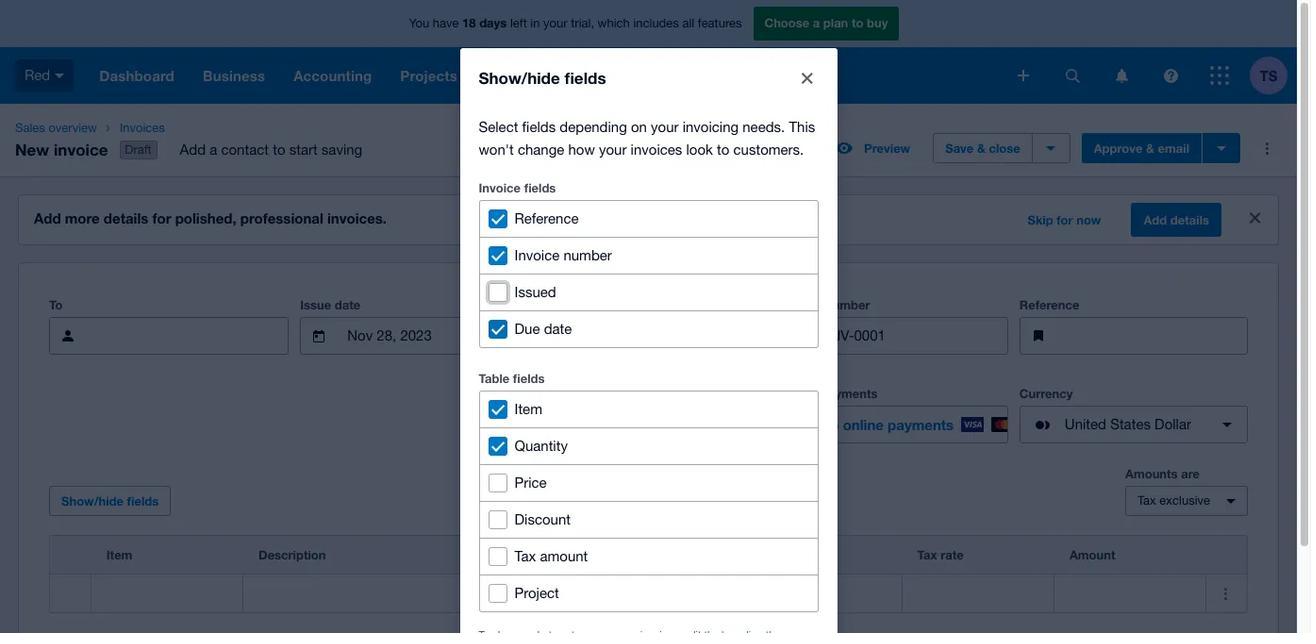 Task type: locate. For each thing, give the bounding box(es) containing it.
&
[[977, 141, 986, 156], [1146, 141, 1155, 156]]

for inside button
[[1057, 212, 1073, 228]]

to left start
[[273, 142, 285, 158]]

for left now
[[1057, 212, 1073, 228]]

add for add more details for polished, professional invoices.
[[34, 210, 61, 227]]

invoice down won't
[[479, 180, 521, 195]]

0 horizontal spatial number
[[564, 247, 612, 263]]

date right issued
[[567, 297, 593, 312]]

1 horizontal spatial svg image
[[1116, 68, 1128, 83]]

invoices.
[[327, 210, 387, 227]]

needs.
[[743, 119, 785, 135]]

& left 'email'
[[1146, 141, 1155, 156]]

fields inside show/hide fields button
[[127, 494, 159, 509]]

more
[[65, 210, 100, 227]]

your down depending
[[599, 142, 627, 158]]

1 horizontal spatial for
[[1057, 212, 1073, 228]]

0 vertical spatial invoice number
[[515, 247, 612, 263]]

have
[[433, 16, 459, 30]]

2 horizontal spatial tax
[[1138, 494, 1157, 508]]

0 horizontal spatial payments
[[821, 386, 878, 401]]

0 vertical spatial your
[[544, 16, 568, 30]]

united states dollar
[[1065, 416, 1192, 432]]

& right save
[[977, 141, 986, 156]]

0 vertical spatial payments
[[821, 386, 878, 401]]

saving
[[322, 142, 362, 158]]

united states dollar button
[[1020, 406, 1248, 444]]

show/hide
[[479, 68, 560, 88], [61, 494, 124, 509]]

due date inside invoice fields group
[[515, 321, 572, 337]]

svg image
[[1116, 68, 1128, 83], [1164, 68, 1178, 83], [55, 73, 64, 78]]

preview
[[864, 141, 911, 156]]

due up table fields
[[540, 297, 564, 312]]

svg image up approve
[[1116, 68, 1128, 83]]

1 vertical spatial payments
[[888, 416, 954, 433]]

show/hide inside show/hide fields button
[[61, 494, 124, 509]]

amount
[[1070, 547, 1116, 562]]

1 horizontal spatial tax
[[918, 547, 937, 562]]

1 horizontal spatial &
[[1146, 141, 1155, 156]]

description
[[259, 547, 326, 562]]

a left contact
[[210, 142, 217, 158]]

1 horizontal spatial show/hide fields
[[479, 68, 606, 88]]

0 horizontal spatial details
[[104, 210, 148, 227]]

& inside "save & close" button
[[977, 141, 986, 156]]

reference
[[515, 210, 579, 226], [1020, 297, 1080, 312]]

qty.
[[532, 547, 554, 562]]

invoice number
[[515, 247, 612, 263], [780, 297, 870, 312]]

2 horizontal spatial svg image
[[1211, 66, 1229, 85]]

show/hide fields
[[479, 68, 606, 88], [61, 494, 159, 509]]

1 horizontal spatial show/hide
[[479, 68, 560, 88]]

invoice for invoice number element
[[780, 297, 822, 312]]

0 horizontal spatial reference
[[515, 210, 579, 226]]

1 vertical spatial invoice
[[515, 247, 560, 263]]

to
[[852, 15, 864, 30], [717, 142, 730, 158], [273, 142, 285, 158]]

svg image inside 'red' popup button
[[55, 73, 64, 78]]

add details
[[1144, 212, 1210, 228]]

Issue date text field
[[346, 318, 483, 354]]

0 horizontal spatial svg image
[[55, 73, 64, 78]]

reference down the invoice fields
[[515, 210, 579, 226]]

1 horizontal spatial payments
[[888, 416, 954, 433]]

0 horizontal spatial tax
[[515, 548, 536, 564]]

0 horizontal spatial show/hide
[[61, 494, 124, 509]]

details right more
[[104, 210, 148, 227]]

2 vertical spatial your
[[599, 142, 627, 158]]

all
[[683, 16, 695, 30]]

save & close button
[[933, 133, 1033, 163]]

svg image up 'email'
[[1164, 68, 1178, 83]]

due date
[[540, 297, 593, 312], [515, 321, 572, 337]]

& for close
[[977, 141, 986, 156]]

1 & from the left
[[977, 141, 986, 156]]

1 vertical spatial show/hide
[[61, 494, 124, 509]]

0 vertical spatial show/hide
[[479, 68, 560, 88]]

save & close
[[946, 141, 1021, 156]]

due inside invoice fields group
[[515, 321, 540, 337]]

project
[[515, 585, 559, 601]]

show/hide inside show/hide fields dialog
[[479, 68, 560, 88]]

skip for now
[[1028, 212, 1102, 228]]

1 horizontal spatial details
[[1171, 212, 1210, 228]]

1 vertical spatial show/hide fields
[[61, 494, 159, 509]]

0 vertical spatial reference
[[515, 210, 579, 226]]

tax inside table fields group
[[515, 548, 536, 564]]

tax down amounts
[[1138, 494, 1157, 508]]

on
[[631, 119, 647, 135]]

2 horizontal spatial add
[[1144, 212, 1167, 228]]

add right now
[[1144, 212, 1167, 228]]

item down table fields
[[515, 401, 542, 417]]

price
[[515, 475, 547, 491]]

due date down issued
[[515, 321, 572, 337]]

1 horizontal spatial item
[[515, 401, 542, 417]]

invoice
[[479, 180, 521, 195], [515, 247, 560, 263], [780, 297, 822, 312]]

0 horizontal spatial your
[[544, 16, 568, 30]]

amount
[[540, 548, 588, 564]]

approve
[[1094, 141, 1143, 156]]

to for choose a plan to buy
[[852, 15, 864, 30]]

0 horizontal spatial to
[[273, 142, 285, 158]]

overview
[[48, 121, 97, 135]]

0 horizontal spatial invoice number
[[515, 247, 612, 263]]

tax left rate
[[918, 547, 937, 562]]

0 vertical spatial a
[[813, 15, 820, 30]]

approve & email button
[[1082, 133, 1202, 163]]

for left polished,
[[152, 210, 171, 227]]

2 & from the left
[[1146, 141, 1155, 156]]

details inside "button"
[[1171, 212, 1210, 228]]

invoice up online
[[780, 297, 822, 312]]

change
[[518, 142, 565, 158]]

online
[[843, 416, 884, 433]]

date down issued
[[544, 321, 572, 337]]

date
[[335, 297, 361, 312], [567, 297, 593, 312], [544, 321, 572, 337]]

1 vertical spatial due date
[[515, 321, 572, 337]]

invoice up issued
[[515, 247, 560, 263]]

tax inside popup button
[[1138, 494, 1157, 508]]

plan
[[824, 15, 849, 30]]

item down show/hide fields button
[[106, 547, 132, 562]]

1 horizontal spatial add
[[180, 142, 206, 158]]

0 vertical spatial number
[[564, 247, 612, 263]]

approve & email
[[1094, 141, 1190, 156]]

your up "invoices"
[[651, 119, 679, 135]]

0 horizontal spatial &
[[977, 141, 986, 156]]

date right 'issue'
[[335, 297, 361, 312]]

0 horizontal spatial for
[[152, 210, 171, 227]]

left
[[510, 16, 527, 30]]

0 horizontal spatial a
[[210, 142, 217, 158]]

tax for tax amount
[[515, 548, 536, 564]]

show/hide fields dialog
[[460, 48, 837, 633]]

Description text field
[[243, 576, 516, 612]]

to right look
[[717, 142, 730, 158]]

close
[[989, 141, 1021, 156]]

a left the plan
[[813, 15, 820, 30]]

Quantity field
[[517, 576, 597, 612]]

0 vertical spatial show/hide fields
[[479, 68, 606, 88]]

2 horizontal spatial to
[[852, 15, 864, 30]]

payments
[[821, 386, 878, 401], [888, 416, 954, 433]]

amounts
[[1126, 466, 1178, 481]]

due
[[540, 297, 564, 312], [515, 321, 540, 337]]

to
[[49, 297, 63, 312]]

invoice fields group
[[479, 200, 819, 348]]

customers.
[[734, 142, 804, 158]]

invoicing
[[683, 119, 739, 135]]

fields
[[565, 68, 606, 88], [522, 119, 556, 135], [524, 180, 556, 195], [513, 371, 545, 386], [127, 494, 159, 509]]

show/hide fields inside button
[[61, 494, 159, 509]]

add left more
[[34, 210, 61, 227]]

1 vertical spatial your
[[651, 119, 679, 135]]

to inside ts banner
[[852, 15, 864, 30]]

2 vertical spatial invoice
[[780, 297, 822, 312]]

now
[[1077, 212, 1102, 228]]

to left buy
[[852, 15, 864, 30]]

your
[[544, 16, 568, 30], [651, 119, 679, 135], [599, 142, 627, 158]]

date for issue date text field
[[335, 297, 361, 312]]

this
[[789, 119, 815, 135]]

1 horizontal spatial reference
[[1020, 297, 1080, 312]]

set up online payments button
[[780, 406, 1014, 444]]

0 horizontal spatial show/hide fields
[[61, 494, 159, 509]]

add for add a contact to start saving
[[180, 142, 206, 158]]

0 horizontal spatial item
[[106, 547, 132, 562]]

1 horizontal spatial your
[[599, 142, 627, 158]]

contact
[[221, 142, 269, 158]]

online
[[780, 386, 817, 401]]

choose
[[765, 15, 810, 30]]

due down issued
[[515, 321, 540, 337]]

issued
[[515, 284, 556, 300]]

a
[[813, 15, 820, 30], [210, 142, 217, 158]]

professional
[[240, 210, 323, 227]]

add for add details
[[1144, 212, 1167, 228]]

invoice number up issued
[[515, 247, 612, 263]]

1 vertical spatial reference
[[1020, 297, 1080, 312]]

& inside approve & email button
[[1146, 141, 1155, 156]]

To text field
[[94, 318, 288, 354]]

payments up online
[[821, 386, 878, 401]]

select
[[479, 119, 518, 135]]

0 vertical spatial due
[[540, 297, 564, 312]]

Reference text field
[[1065, 318, 1247, 354]]

add inside "button"
[[1144, 212, 1167, 228]]

a inside ts banner
[[813, 15, 820, 30]]

0 vertical spatial item
[[515, 401, 542, 417]]

0 horizontal spatial add
[[34, 210, 61, 227]]

a for plan
[[813, 15, 820, 30]]

1 horizontal spatial number
[[825, 297, 870, 312]]

payments right online
[[888, 416, 954, 433]]

svg image
[[1211, 66, 1229, 85], [1066, 68, 1080, 83], [1018, 70, 1029, 81]]

number up invoice number element
[[825, 297, 870, 312]]

1 vertical spatial due
[[515, 321, 540, 337]]

svg image right red
[[55, 73, 64, 78]]

tax up project
[[515, 548, 536, 564]]

tax inside "invoice line item list" element
[[918, 547, 937, 562]]

due date up table fields
[[540, 297, 593, 312]]

1 vertical spatial invoice number
[[780, 297, 870, 312]]

invoice
[[54, 139, 108, 159]]

red
[[25, 67, 50, 83]]

0 vertical spatial invoice
[[479, 180, 521, 195]]

how
[[568, 142, 595, 158]]

discount
[[515, 511, 571, 527]]

number down add more details for polished, professional invoices. 'status'
[[564, 247, 612, 263]]

add a contact to start saving
[[180, 142, 362, 158]]

reference down skip
[[1020, 297, 1080, 312]]

details
[[104, 210, 148, 227], [1171, 212, 1210, 228]]

depending
[[560, 119, 627, 135]]

your right the "in"
[[544, 16, 568, 30]]

number
[[564, 247, 612, 263], [825, 297, 870, 312]]

new invoice
[[15, 139, 108, 159]]

sales overview link
[[8, 119, 105, 138]]

details down 'email'
[[1171, 212, 1210, 228]]

invoice number up invoice number element
[[780, 297, 870, 312]]

1 vertical spatial a
[[210, 142, 217, 158]]

1 horizontal spatial a
[[813, 15, 820, 30]]

add left contact
[[180, 142, 206, 158]]

1 horizontal spatial to
[[717, 142, 730, 158]]



Task type: vqa. For each thing, say whether or not it's contained in the screenshot.
The Empty State Of The Bills Widget With A 'Create Your First Bill' Button And An Unpopulated Column Graph. image
no



Task type: describe. For each thing, give the bounding box(es) containing it.
tax exclusive
[[1138, 494, 1211, 508]]

preview button
[[825, 133, 922, 163]]

1 vertical spatial number
[[825, 297, 870, 312]]

show/hide fields button
[[49, 486, 171, 516]]

invoice number element
[[780, 317, 1008, 355]]

draft
[[125, 143, 152, 157]]

invoice inside group
[[515, 247, 560, 263]]

select fields depending on your invoicing needs.  this won't change how your invoices look to customers.
[[479, 119, 815, 158]]

add more details for polished, professional invoices. status
[[19, 195, 1278, 244]]

are
[[1181, 466, 1200, 481]]

to inside select fields depending on your invoicing needs.  this won't change how your invoices look to customers.
[[717, 142, 730, 158]]

choose a plan to buy
[[765, 15, 888, 30]]

issue
[[300, 297, 331, 312]]

1 horizontal spatial svg image
[[1066, 68, 1080, 83]]

rate
[[941, 547, 964, 562]]

united
[[1065, 416, 1107, 432]]

more date options image
[[731, 317, 769, 355]]

Invoice number text field
[[825, 318, 1007, 354]]

invoices
[[120, 121, 165, 135]]

close image
[[788, 59, 826, 97]]

look
[[686, 142, 713, 158]]

payments inside popup button
[[888, 416, 954, 433]]

invoice number inside invoice fields group
[[515, 247, 612, 263]]

which
[[598, 16, 630, 30]]

ts
[[1260, 67, 1278, 84]]

you have 18 days left in your trial, which includes all features
[[409, 15, 742, 30]]

fields inside select fields depending on your invoicing needs.  this won't change how your invoices look to customers.
[[522, 119, 556, 135]]

set up online payments
[[796, 416, 954, 433]]

skip
[[1028, 212, 1054, 228]]

add more details for polished, professional invoices.
[[34, 210, 387, 227]]

quantity
[[515, 438, 568, 454]]

more date options image
[[491, 317, 529, 355]]

item inside table fields group
[[515, 401, 542, 417]]

invoices link
[[112, 119, 378, 138]]

sales overview
[[15, 121, 97, 135]]

set
[[796, 416, 818, 433]]

currency
[[1020, 386, 1073, 401]]

email
[[1158, 141, 1190, 156]]

date for 'due date' text box
[[567, 297, 593, 312]]

0 vertical spatial due date
[[540, 297, 593, 312]]

sales
[[15, 121, 45, 135]]

your inside the 'you have 18 days left in your trial, which includes all features'
[[544, 16, 568, 30]]

tax rate
[[918, 547, 964, 562]]

invoice for invoice fields group
[[479, 180, 521, 195]]

amounts are
[[1126, 466, 1200, 481]]

to for add a contact to start saving
[[273, 142, 285, 158]]

table fields group
[[479, 391, 819, 612]]

reference inside invoice fields group
[[515, 210, 579, 226]]

date inside invoice fields group
[[544, 321, 572, 337]]

1 vertical spatial item
[[106, 547, 132, 562]]

you
[[409, 16, 429, 30]]

exclusive
[[1160, 494, 1211, 508]]

skip for now button
[[1017, 205, 1113, 235]]

a for contact
[[210, 142, 217, 158]]

new
[[15, 139, 49, 159]]

Due date text field
[[585, 318, 723, 354]]

in
[[531, 16, 540, 30]]

save
[[946, 141, 974, 156]]

tax for tax exclusive
[[1138, 494, 1157, 508]]

add details button
[[1132, 203, 1222, 237]]

states
[[1111, 416, 1151, 432]]

table
[[479, 371, 510, 386]]

Amount field
[[1055, 576, 1206, 612]]

ts button
[[1250, 47, 1297, 104]]

ts banner
[[0, 0, 1297, 104]]

online payments
[[780, 386, 878, 401]]

invoice fields
[[479, 180, 556, 195]]

won't
[[479, 142, 514, 158]]

contact element
[[49, 317, 289, 355]]

table fields
[[479, 371, 545, 386]]

buy
[[867, 15, 888, 30]]

includes
[[633, 16, 679, 30]]

1 horizontal spatial invoice number
[[780, 297, 870, 312]]

& for email
[[1146, 141, 1155, 156]]

polished,
[[175, 210, 236, 227]]

start
[[289, 142, 318, 158]]

tax amount
[[515, 548, 588, 564]]

0 horizontal spatial svg image
[[1018, 70, 1029, 81]]

trial,
[[571, 16, 594, 30]]

up
[[822, 416, 839, 433]]

issue date
[[300, 297, 361, 312]]

2 horizontal spatial your
[[651, 119, 679, 135]]

red button
[[0, 47, 85, 104]]

18
[[462, 15, 476, 30]]

invoices
[[631, 142, 682, 158]]

number inside invoice fields group
[[564, 247, 612, 263]]

show/hide fields inside dialog
[[479, 68, 606, 88]]

features
[[698, 16, 742, 30]]

2 horizontal spatial svg image
[[1164, 68, 1178, 83]]

invoice line item list element
[[49, 535, 1248, 613]]

dollar
[[1155, 416, 1192, 432]]

days
[[479, 15, 507, 30]]

Price field
[[598, 576, 749, 612]]

tax for tax rate
[[918, 547, 937, 562]]



